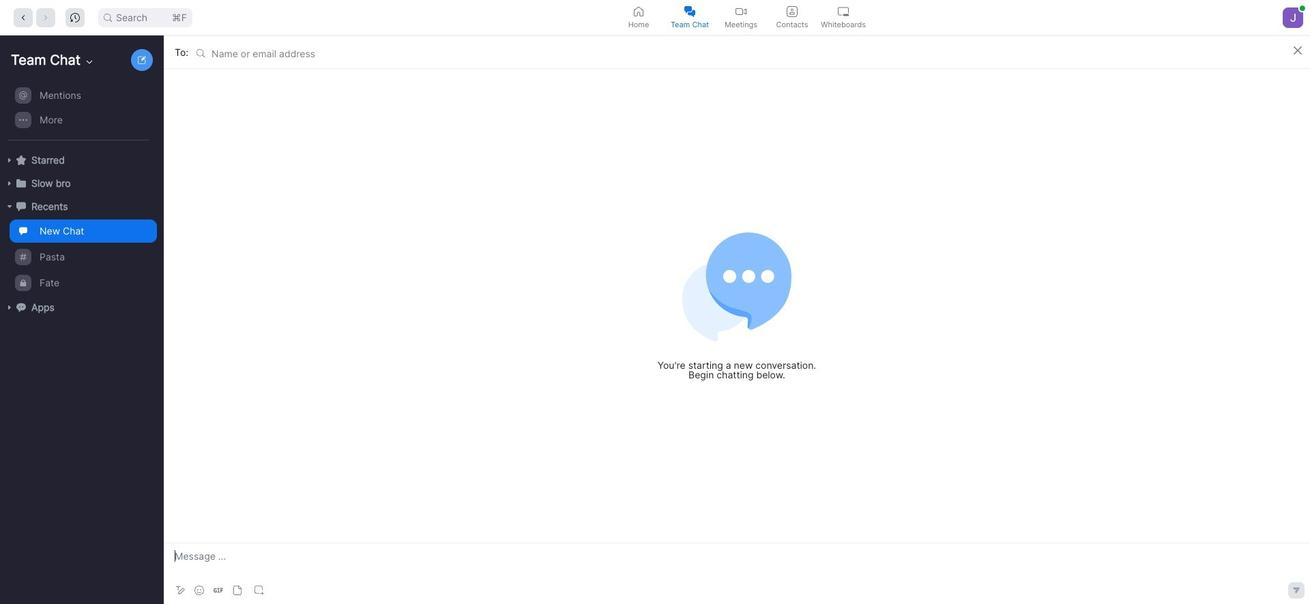 Task type: locate. For each thing, give the bounding box(es) containing it.
whiteboard small image
[[838, 6, 849, 17], [838, 6, 849, 17]]

triangle right image
[[5, 156, 14, 164], [5, 304, 14, 312]]

folder image
[[16, 179, 26, 188]]

close image
[[1294, 46, 1302, 55], [1294, 46, 1302, 55]]

group
[[0, 83, 157, 141]]

chevron left small image
[[18, 13, 28, 22]]

chatbot image
[[16, 303, 26, 312]]

None text field
[[212, 48, 214, 59]]

chat image
[[16, 202, 26, 211], [16, 202, 26, 211]]

tree
[[0, 82, 161, 333]]

profile contact image
[[787, 6, 798, 17]]

online image
[[1300, 5, 1305, 11], [1300, 5, 1305, 11]]

video on image
[[736, 6, 747, 17]]

magnifier image
[[104, 13, 112, 21], [104, 13, 112, 21], [197, 49, 205, 57]]

2 triangle right image from the top
[[5, 304, 14, 312]]

recents tree item
[[5, 195, 157, 218]]

tab list
[[613, 0, 869, 35]]

new image
[[138, 56, 146, 64], [138, 56, 146, 64]]

triangle right image for apps tree item
[[5, 304, 14, 312]]

screenshot image
[[255, 586, 264, 596], [255, 586, 264, 596]]

magnifier image
[[197, 49, 205, 57]]

apps tree item
[[5, 296, 157, 319]]

gif image
[[214, 586, 223, 596], [214, 586, 223, 596]]

emoji image
[[195, 586, 204, 596], [195, 586, 204, 596]]

1 vertical spatial triangle right image
[[5, 304, 14, 312]]

file image
[[233, 586, 242, 596]]

triangle right image
[[5, 156, 14, 164], [5, 179, 14, 188], [5, 179, 14, 188], [5, 203, 14, 211], [5, 203, 14, 211], [5, 304, 14, 312]]

team chat image
[[685, 6, 695, 17], [685, 6, 695, 17]]

profile contact image
[[787, 6, 798, 17]]

chevron down small image
[[84, 57, 95, 68], [84, 57, 95, 68]]

0 vertical spatial triangle right image
[[5, 156, 14, 164]]

star image
[[16, 155, 26, 165], [16, 155, 26, 165]]

history image
[[70, 13, 80, 22]]

triangle right image inside starred tree item
[[5, 156, 14, 164]]

home small image
[[633, 6, 644, 17], [633, 6, 644, 17]]

1 triangle right image from the top
[[5, 156, 14, 164]]

chatbot image
[[16, 303, 26, 312]]

slow bro tree item
[[5, 172, 157, 195]]



Task type: describe. For each thing, give the bounding box(es) containing it.
triangle right image for triangle right icon inside the starred tree item
[[5, 156, 14, 164]]

triangle right image inside starred tree item
[[5, 156, 14, 164]]

folder image
[[16, 179, 26, 188]]

video on image
[[736, 6, 747, 17]]

history image
[[70, 13, 80, 22]]

recents group
[[0, 218, 157, 296]]

format image
[[175, 586, 186, 596]]

chevron left small image
[[18, 13, 28, 22]]

starred tree item
[[5, 149, 157, 172]]

format image
[[175, 586, 186, 596]]

file image
[[233, 586, 242, 596]]



Task type: vqa. For each thing, say whether or not it's contained in the screenshot.
'Available!' at the left of page
no



